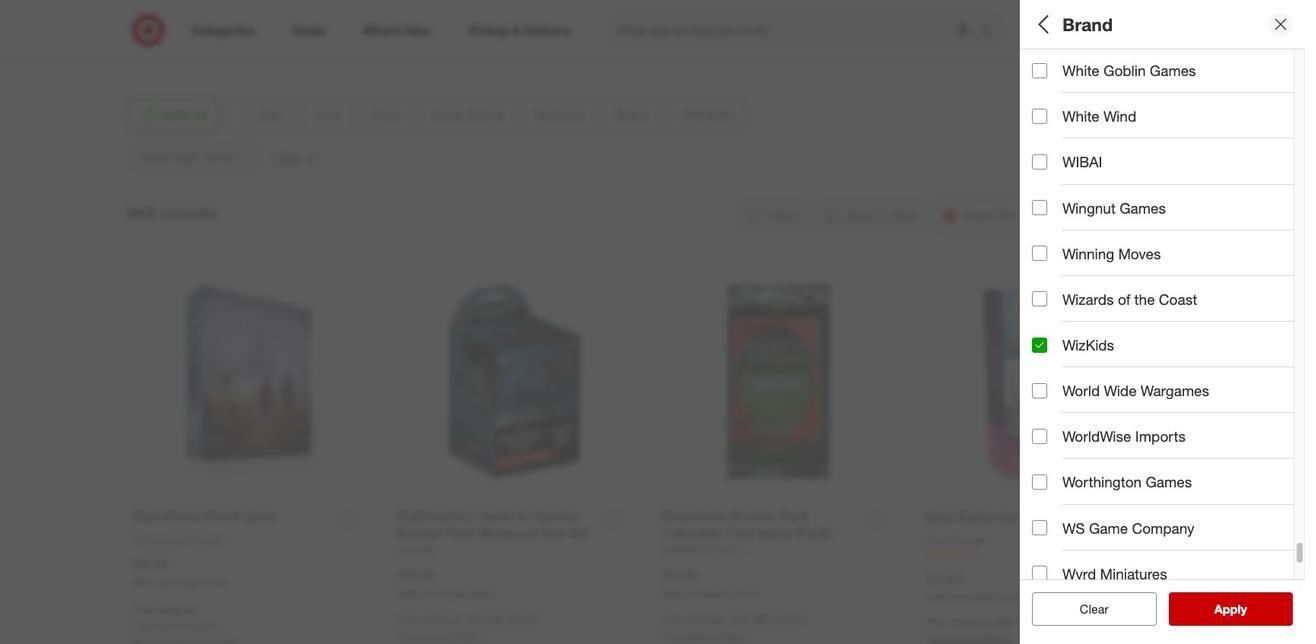 Task type: describe. For each thing, give the bounding box(es) containing it.
&
[[1074, 293, 1081, 305]]

park
[[221, 13, 243, 26]]

free shipping with $35 orders* * exclusions apply. for $18.99
[[397, 613, 542, 642]]

all filters dialog
[[1021, 0, 1306, 645]]

new
[[1033, 239, 1054, 252]]

type
[[1033, 60, 1065, 77]]

wyrd miniatures
[[1063, 565, 1168, 583]]

* down $18.99
[[397, 629, 401, 642]]

fpo/apo button
[[1033, 316, 1306, 369]]

$84.95
[[132, 558, 169, 573]]

all
[[1033, 13, 1054, 35]]

white for white wind
[[1063, 108, 1100, 125]]

clear all
[[1073, 602, 1117, 617]]

$35 for $18.99
[[488, 613, 505, 626]]

world
[[1063, 382, 1101, 400]]

games for wingnut games
[[1120, 199, 1167, 217]]

fpo/apo
[[1033, 332, 1098, 349]]

coast
[[1160, 291, 1198, 308]]

1
[[974, 549, 979, 561]]

WizKids checkbox
[[1033, 338, 1048, 353]]

World Wide Wargames checkbox
[[1033, 383, 1048, 399]]

1 horizontal spatial games;
[[1131, 79, 1168, 92]]

search
[[974, 24, 1011, 39]]

winning moves
[[1063, 245, 1162, 262]]

fitchburg
[[139, 28, 183, 41]]

exclusions apply. button for $15.95
[[666, 629, 748, 644]]

* down $15.95
[[662, 629, 666, 642]]

$35 for $20.99
[[1017, 617, 1034, 630]]

game
[[1090, 519, 1129, 537]]

century
[[1168, 293, 1206, 305]]

exclusions inside free shipping * * exclusions apply.
[[136, 619, 187, 632]]

wibai
[[1063, 153, 1103, 171]]

$15.95 when purchased online
[[662, 568, 759, 600]]

brand 0-hr art & technology; 25th century games; 2f-spiele; 2
[[1033, 273, 1306, 305]]

$20.99
[[927, 571, 963, 587]]

1 link
[[927, 548, 1162, 561]]

Include out of stock checkbox
[[1033, 384, 1048, 399]]

us
[[139, 43, 153, 56]]

brand for brand
[[1063, 13, 1113, 35]]

when for $18.99
[[397, 588, 421, 600]]

2
[[1301, 293, 1306, 305]]

type board games; card games; collectible trading cards; ga
[[1033, 60, 1306, 92]]

$50
[[1202, 133, 1219, 146]]

wingnut games
[[1063, 199, 1167, 217]]

see results
[[1199, 602, 1264, 617]]

WorldWise Imports checkbox
[[1033, 429, 1048, 444]]

guest rating button
[[1033, 156, 1306, 209]]

* down "$84.95"
[[132, 619, 136, 632]]

orders* for $18.99
[[508, 613, 542, 626]]

featured
[[1033, 220, 1094, 237]]

free shipping with $35 orders*
[[927, 617, 1072, 630]]

Wingnut Games checkbox
[[1033, 200, 1048, 216]]

$18.99
[[397, 568, 434, 583]]

wargames
[[1141, 382, 1210, 400]]

guest rating
[[1033, 172, 1122, 189]]

out
[[1115, 383, 1135, 400]]

technology;
[[1084, 293, 1141, 305]]

search button
[[974, 14, 1011, 50]]

card
[[1105, 79, 1128, 92]]

ws game company
[[1063, 519, 1195, 537]]

price
[[1033, 113, 1068, 131]]

exclusions for $15.95
[[666, 629, 717, 642]]

$15
[[1085, 133, 1102, 146]]

purchased for $84.95
[[159, 578, 202, 589]]

clear for clear
[[1081, 602, 1109, 617]]

commerce
[[166, 13, 219, 26]]

$15.95
[[662, 568, 699, 583]]

wi
[[189, 28, 202, 41]]

apply button
[[1169, 593, 1294, 626]]

$100;
[[1237, 133, 1263, 146]]

orders* for $15.95
[[773, 613, 807, 626]]

stock
[[1156, 383, 1191, 400]]

25th
[[1144, 293, 1165, 305]]

What can we help you find? suggestions appear below search field
[[609, 14, 985, 47]]

free shipping * * exclusions apply.
[[132, 603, 219, 632]]

exclusions apply. button for $18.99
[[401, 629, 483, 644]]

Wyrd Miniatures checkbox
[[1033, 566, 1048, 582]]

$18.99 when purchased online
[[397, 568, 494, 600]]

944
[[127, 203, 156, 224]]

filters
[[1059, 13, 1106, 35]]

wind
[[1104, 108, 1137, 125]]

apply. inside free shipping * * exclusions apply.
[[190, 619, 219, 632]]

944 results
[[127, 203, 217, 224]]

$25
[[1144, 133, 1161, 146]]

2835
[[139, 13, 163, 26]]

White Goblin Games checkbox
[[1033, 63, 1048, 78]]

imports
[[1136, 428, 1187, 445]]

Wizards of the Coast checkbox
[[1033, 292, 1048, 307]]

drive
[[246, 13, 270, 26]]

results for see results
[[1225, 602, 1264, 617]]

wyrd
[[1063, 565, 1097, 583]]

price $0  –  $15; $15  –  $25; $25  –  $50; $50  –  $100; $100  –  
[[1033, 113, 1306, 146]]

with for $15.95
[[730, 613, 750, 626]]

free shipping with $35 orders* * exclusions apply. for $15.95
[[662, 613, 807, 642]]

shipping for $18.99
[[421, 613, 462, 626]]

orders* for $20.99
[[1037, 617, 1072, 630]]

games; inside brand 0-hr art & technology; 25th century games; 2f-spiele; 2
[[1209, 293, 1246, 305]]

purchased for $18.99
[[424, 588, 467, 600]]

brand for brand 0-hr art & technology; 25th century games; 2f-spiele; 2
[[1033, 273, 1074, 290]]

0 horizontal spatial games;
[[1065, 79, 1102, 92]]

ga
[[1296, 79, 1306, 92]]

wizkids
[[1063, 336, 1115, 354]]



Task type: vqa. For each thing, say whether or not it's contained in the screenshot.
hours in Pickup Ready Within 2 Hours
no



Task type: locate. For each thing, give the bounding box(es) containing it.
when inside $15.95 when purchased online
[[662, 588, 686, 600]]

when for $84.95
[[132, 578, 156, 589]]

$20.99 when purchased online
[[927, 571, 1024, 603]]

when inside $18.99 when purchased online
[[397, 588, 421, 600]]

goblin
[[1104, 62, 1147, 79]]

games;
[[1065, 79, 1102, 92], [1131, 79, 1168, 92], [1209, 293, 1246, 305]]

white up '$15;'
[[1063, 108, 1100, 125]]

brand inside brand 0-hr art & technology; 25th century games; 2f-spiele; 2
[[1033, 273, 1074, 290]]

wizards of the coast
[[1063, 291, 1198, 308]]

results for 944 results
[[161, 203, 217, 224]]

purchased inside $84.95 when purchased online
[[159, 578, 202, 589]]

apply. for $18.99
[[455, 629, 483, 642]]

shipping down $20.99 when purchased online at the right bottom of page
[[951, 617, 992, 630]]

2 clear from the left
[[1081, 602, 1109, 617]]

0 horizontal spatial apply.
[[190, 619, 219, 632]]

1 vertical spatial games
[[1120, 199, 1167, 217]]

ws
[[1063, 519, 1086, 537]]

1 white from the top
[[1063, 62, 1100, 79]]

of right out
[[1139, 383, 1152, 400]]

brand right the "all"
[[1063, 13, 1113, 35]]

wide
[[1105, 382, 1137, 400]]

0 vertical spatial brand
[[1063, 13, 1113, 35]]

$35 down $18.99 when purchased online
[[488, 613, 505, 626]]

1 horizontal spatial of
[[1139, 383, 1152, 400]]

2 horizontal spatial exclusions
[[666, 629, 717, 642]]

games for worthington games
[[1146, 474, 1193, 491]]

0 horizontal spatial exclusions apply. button
[[136, 618, 219, 633]]

wingnut
[[1063, 199, 1116, 217]]

all filters
[[1033, 13, 1106, 35]]

with down $18.99 when purchased online
[[465, 613, 485, 626]]

exclusions for $18.99
[[401, 629, 452, 642]]

brand inside dialog
[[1063, 13, 1113, 35]]

apply. down $15.95 when purchased online
[[720, 629, 748, 642]]

shipping for $15.95
[[686, 613, 727, 626]]

Worthington Games checkbox
[[1033, 475, 1048, 490]]

brand dialog
[[1021, 0, 1306, 645]]

1 vertical spatial of
[[1139, 383, 1152, 400]]

free down "$84.95"
[[132, 603, 154, 616]]

clear down 'wyrd'
[[1081, 602, 1109, 617]]

when inside $84.95 when purchased online
[[132, 578, 156, 589]]

shipping down $18.99 when purchased online
[[421, 613, 462, 626]]

of inside all filters dialog
[[1139, 383, 1152, 400]]

purchased down $18.99
[[424, 588, 467, 600]]

free for $20.99
[[927, 617, 948, 630]]

brand up hr
[[1033, 273, 1074, 290]]

when
[[132, 578, 156, 589], [397, 588, 421, 600], [662, 588, 686, 600], [927, 592, 951, 603]]

orders*
[[508, 613, 542, 626], [773, 613, 807, 626], [1037, 617, 1072, 630]]

online for $20.99
[[999, 592, 1024, 603]]

online for $15.95
[[734, 588, 759, 600]]

games; left "2f-"
[[1209, 293, 1246, 305]]

1 free shipping with $35 orders* * exclusions apply. from the left
[[397, 613, 542, 642]]

games up "moves"
[[1120, 199, 1167, 217]]

apply. down $84.95 when purchased online
[[190, 619, 219, 632]]

$100
[[1266, 133, 1289, 146]]

1 horizontal spatial free shipping with $35 orders* * exclusions apply.
[[662, 613, 807, 642]]

results
[[161, 203, 217, 224], [1225, 602, 1264, 617]]

* down $84.95 when purchased online
[[197, 603, 201, 616]]

white right white goblin games checkbox
[[1063, 62, 1100, 79]]

clear button
[[1033, 593, 1157, 626]]

$50;
[[1179, 133, 1199, 146]]

all
[[1105, 602, 1117, 617]]

of inside brand dialog
[[1119, 291, 1131, 308]]

when for $15.95
[[662, 588, 686, 600]]

games up company
[[1146, 474, 1193, 491]]

$0
[[1033, 133, 1044, 146]]

when down $20.99
[[927, 592, 951, 603]]

purchased inside $15.95 when purchased online
[[688, 588, 732, 600]]

purchased inside $18.99 when purchased online
[[424, 588, 467, 600]]

worldwise
[[1063, 428, 1132, 445]]

2 horizontal spatial $35
[[1017, 617, 1034, 630]]

online inside $20.99 when purchased online
[[999, 592, 1024, 603]]

exclusions apply. button down $18.99 when purchased online
[[401, 629, 483, 644]]

games up collectible
[[1151, 62, 1197, 79]]

free for $15.95
[[662, 613, 683, 626]]

1 horizontal spatial with
[[730, 613, 750, 626]]

2 horizontal spatial orders*
[[1037, 617, 1072, 630]]

shipping
[[156, 603, 197, 616], [421, 613, 462, 626], [686, 613, 727, 626], [951, 617, 992, 630]]

$25;
[[1121, 133, 1141, 146]]

worthington
[[1063, 474, 1142, 491]]

2f-
[[1249, 293, 1266, 305]]

free inside free shipping * * exclusions apply.
[[132, 603, 154, 616]]

1 vertical spatial results
[[1225, 602, 1264, 617]]

shipping for $20.99
[[951, 617, 992, 630]]

$84.95 when purchased online
[[132, 558, 229, 589]]

*
[[197, 603, 201, 616], [132, 619, 136, 632], [397, 629, 401, 642], [662, 629, 666, 642]]

apply.
[[190, 619, 219, 632], [455, 629, 483, 642], [720, 629, 748, 642]]

purchased for $20.99
[[953, 592, 997, 603]]

free
[[132, 603, 154, 616], [397, 613, 418, 626], [662, 613, 683, 626], [927, 617, 948, 630]]

shipping down $84.95 when purchased online
[[156, 603, 197, 616]]

purchased
[[159, 578, 202, 589], [424, 588, 467, 600], [688, 588, 732, 600], [953, 592, 997, 603]]

purchased down $15.95
[[688, 588, 732, 600]]

include out of stock
[[1063, 383, 1191, 400]]

exclusions down $15.95 when purchased online
[[666, 629, 717, 642]]

with
[[465, 613, 485, 626], [730, 613, 750, 626], [995, 617, 1014, 630]]

with for $18.99
[[465, 613, 485, 626]]

online inside $84.95 when purchased online
[[205, 578, 229, 589]]

white for white goblin games
[[1063, 62, 1100, 79]]

0 vertical spatial white
[[1063, 62, 1100, 79]]

online inside $18.99 when purchased online
[[470, 588, 494, 600]]

0 horizontal spatial exclusions
[[136, 619, 187, 632]]

,
[[183, 28, 186, 41]]

with down $20.99 when purchased online at the right bottom of page
[[995, 617, 1014, 630]]

free for $18.99
[[397, 613, 418, 626]]

when down $18.99
[[397, 588, 421, 600]]

worthington games
[[1063, 474, 1193, 491]]

1 horizontal spatial orders*
[[773, 613, 807, 626]]

53719
[[205, 28, 234, 41]]

see
[[1199, 602, 1221, 617]]

0 horizontal spatial $35
[[488, 613, 505, 626]]

purchased down $20.99
[[953, 592, 997, 603]]

with down $15.95 when purchased online
[[730, 613, 750, 626]]

results right see
[[1225, 602, 1264, 617]]

cards;
[[1261, 79, 1293, 92]]

the
[[1135, 291, 1156, 308]]

world wide wargames
[[1063, 382, 1210, 400]]

1 horizontal spatial exclusions apply. button
[[401, 629, 483, 644]]

1 horizontal spatial apply.
[[455, 629, 483, 642]]

0 horizontal spatial free shipping with $35 orders* * exclusions apply.
[[397, 613, 542, 642]]

exclusions down $18.99 when purchased online
[[401, 629, 452, 642]]

games; down white goblin games
[[1131, 79, 1168, 92]]

when down "$84.95"
[[132, 578, 156, 589]]

company
[[1133, 519, 1195, 537]]

1 clear from the left
[[1073, 602, 1102, 617]]

wizards
[[1063, 291, 1115, 308]]

apply
[[1215, 602, 1248, 617]]

hr
[[1043, 293, 1054, 305]]

Winning Moves checkbox
[[1033, 246, 1048, 261]]

White Wind checkbox
[[1033, 109, 1048, 124]]

board
[[1033, 79, 1062, 92]]

free down $15.95
[[662, 613, 683, 626]]

$35 down wyrd miniatures option
[[1017, 617, 1034, 630]]

2 free shipping with $35 orders* * exclusions apply. from the left
[[662, 613, 807, 642]]

games; left the card
[[1065, 79, 1102, 92]]

worldwise imports
[[1063, 428, 1187, 445]]

apply. down $18.99 when purchased online
[[455, 629, 483, 642]]

when for $20.99
[[927, 592, 951, 603]]

0 vertical spatial games
[[1151, 62, 1197, 79]]

2 horizontal spatial games;
[[1209, 293, 1246, 305]]

with for $20.99
[[995, 617, 1014, 630]]

online
[[205, 578, 229, 589], [470, 588, 494, 600], [734, 588, 759, 600], [999, 592, 1024, 603]]

0 horizontal spatial with
[[465, 613, 485, 626]]

WIBAI checkbox
[[1033, 155, 1048, 170]]

white goblin games
[[1063, 62, 1197, 79]]

0-
[[1033, 293, 1043, 305]]

purchased for $15.95
[[688, 588, 732, 600]]

free shipping with $35 orders* * exclusions apply. down $15.95 when purchased online
[[662, 613, 807, 642]]

online for $84.95
[[205, 578, 229, 589]]

WS Game Company checkbox
[[1033, 521, 1048, 536]]

see results button
[[1169, 593, 1294, 626]]

featured new
[[1033, 220, 1094, 252]]

guest
[[1033, 172, 1073, 189]]

clear inside "button"
[[1081, 602, 1109, 617]]

results inside button
[[1225, 602, 1264, 617]]

of
[[1119, 291, 1131, 308], [1139, 383, 1152, 400]]

when inside $20.99 when purchased online
[[927, 592, 951, 603]]

exclusions down $84.95 when purchased online
[[136, 619, 187, 632]]

free down $20.99
[[927, 617, 948, 630]]

clear for clear all
[[1073, 602, 1102, 617]]

2 horizontal spatial apply.
[[720, 629, 748, 642]]

0 vertical spatial results
[[161, 203, 217, 224]]

trading
[[1224, 79, 1259, 92]]

free shipping with $35 orders* * exclusions apply.
[[397, 613, 542, 642], [662, 613, 807, 642]]

1 horizontal spatial exclusions
[[401, 629, 452, 642]]

2 horizontal spatial exclusions apply. button
[[666, 629, 748, 644]]

purchased up free shipping * * exclusions apply.
[[159, 578, 202, 589]]

purchased inside $20.99 when purchased online
[[953, 592, 997, 603]]

clear all button
[[1033, 593, 1157, 626]]

moves
[[1119, 245, 1162, 262]]

online for $18.99
[[470, 588, 494, 600]]

0 horizontal spatial results
[[161, 203, 217, 224]]

$35 down $15.95 when purchased online
[[753, 613, 770, 626]]

1 horizontal spatial $35
[[753, 613, 770, 626]]

0 vertical spatial of
[[1119, 291, 1131, 308]]

free shipping with $35 orders* * exclusions apply. down $18.99 when purchased online
[[397, 613, 542, 642]]

free down $18.99
[[397, 613, 418, 626]]

miniatures
[[1101, 565, 1168, 583]]

art
[[1057, 293, 1071, 305]]

2835 commerce park drive fitchburg , wi 53719 us
[[139, 13, 270, 56]]

1 horizontal spatial results
[[1225, 602, 1264, 617]]

0 horizontal spatial orders*
[[508, 613, 542, 626]]

exclusions apply. button down $15.95 when purchased online
[[666, 629, 748, 644]]

shipping inside free shipping * * exclusions apply.
[[156, 603, 197, 616]]

clear
[[1073, 602, 1102, 617], [1081, 602, 1109, 617]]

$35 for $15.95
[[753, 613, 770, 626]]

apply. for $15.95
[[720, 629, 748, 642]]

of left the
[[1119, 291, 1131, 308]]

exclusions apply. button down $84.95 when purchased online
[[136, 618, 219, 633]]

winning
[[1063, 245, 1115, 262]]

when down $15.95
[[662, 588, 686, 600]]

shipping down $15.95 when purchased online
[[686, 613, 727, 626]]

clear left all at bottom
[[1073, 602, 1102, 617]]

2 vertical spatial games
[[1146, 474, 1193, 491]]

clear inside button
[[1073, 602, 1102, 617]]

results right 944
[[161, 203, 217, 224]]

1 vertical spatial brand
[[1033, 273, 1074, 290]]

2 white from the top
[[1063, 108, 1100, 125]]

include
[[1063, 383, 1111, 400]]

2 horizontal spatial with
[[995, 617, 1014, 630]]

online inside $15.95 when purchased online
[[734, 588, 759, 600]]

white
[[1063, 62, 1100, 79], [1063, 108, 1100, 125]]

0 horizontal spatial of
[[1119, 291, 1131, 308]]

1 vertical spatial white
[[1063, 108, 1100, 125]]



